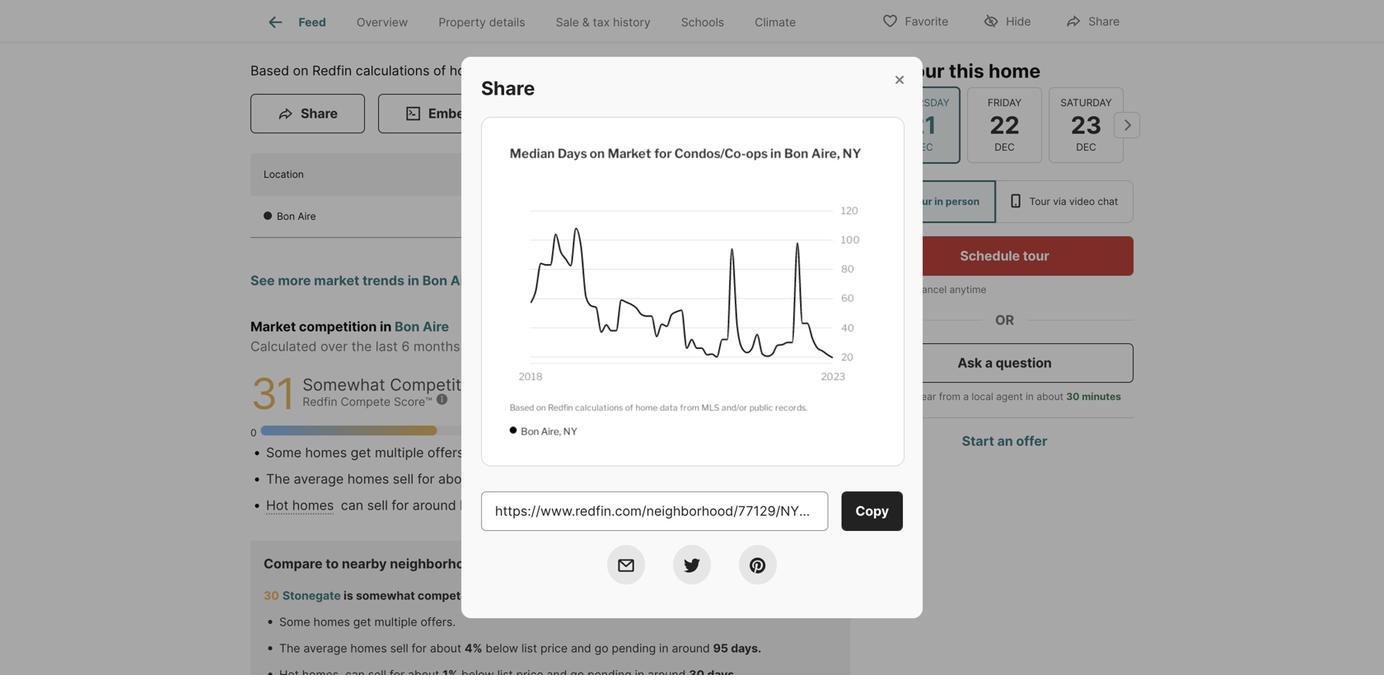 Task type: locate. For each thing, give the bounding box(es) containing it.
dec down 21
[[913, 141, 933, 153]]

redfin compete score ™
[[303, 395, 432, 409]]

get down 30 stonegate is somewhat competitive
[[353, 615, 371, 629]]

0 horizontal spatial tour
[[910, 196, 932, 208]]

schedule tour button
[[876, 236, 1134, 276]]

-3
[[683, 210, 693, 222]]

compete
[[341, 395, 391, 409]]

some homes get multiple offers. down 30 stonegate is somewhat competitive
[[279, 615, 456, 629]]

about right agent
[[1037, 391, 1064, 403]]

from left mls
[[520, 62, 549, 79]]

list up neighborhoods
[[460, 498, 478, 514]]

95
[[713, 642, 728, 656]]

1 tour from the left
[[910, 196, 932, 208]]

competition
[[299, 319, 377, 335]]

for down ™
[[417, 471, 435, 487]]

0 vertical spatial days.
[[700, 498, 734, 514]]

™
[[425, 395, 432, 409]]

0 vertical spatial list
[[460, 498, 478, 514]]

1 vertical spatial for
[[392, 498, 409, 514]]

and up compare to nearby neighborhoods dropdown button
[[516, 498, 540, 514]]

30 stonegate is somewhat competitive
[[264, 589, 485, 603]]

price right below on the bottom of the page
[[540, 642, 568, 656]]

an
[[997, 433, 1013, 449]]

property details
[[439, 15, 525, 29]]

none text field inside "share" dialog
[[495, 502, 814, 522]]

0 vertical spatial the
[[266, 471, 290, 487]]

for left 4%
[[412, 642, 427, 656]]

sell
[[393, 471, 414, 487], [367, 498, 388, 514], [390, 642, 408, 656]]

0 vertical spatial bon
[[277, 210, 295, 222]]

bon aire link
[[395, 319, 449, 335]]

multiple up the average homes sell for about
[[375, 445, 424, 461]]

it's free, cancel anytime
[[876, 284, 987, 296]]

redfin
[[312, 62, 352, 79], [303, 395, 337, 409]]

0 horizontal spatial 30
[[264, 589, 279, 603]]

for for sell for
[[392, 498, 409, 514]]

2 horizontal spatial bon
[[422, 273, 447, 289]]

30 left minutes
[[1066, 391, 1080, 403]]

offers. down ™
[[428, 445, 468, 461]]

None text field
[[495, 502, 814, 522]]

data
[[540, 161, 562, 173]]

minutes
[[1082, 391, 1121, 403]]

2 horizontal spatial share
[[1089, 14, 1120, 28]]

share
[[1089, 14, 1120, 28], [481, 77, 535, 100], [301, 105, 338, 121]]

and right below on the bottom of the page
[[571, 642, 591, 656]]

multiple down somewhat at the bottom
[[374, 615, 417, 629]]

public
[[628, 62, 665, 79]]

None button
[[886, 86, 961, 164], [967, 87, 1042, 163], [1049, 87, 1124, 163], [886, 86, 961, 164], [967, 87, 1042, 163], [1049, 87, 1124, 163]]

the average homes sell for about
[[266, 471, 478, 487]]

offers.
[[428, 445, 468, 461], [421, 615, 456, 629]]

it's
[[876, 284, 889, 296]]

calculations
[[356, 62, 430, 79]]

favorite button
[[868, 4, 962, 37]]

1 horizontal spatial share
[[481, 77, 535, 100]]

bon down location on the left top
[[277, 210, 295, 222]]

for for about
[[417, 471, 435, 487]]

1 vertical spatial a
[[963, 391, 969, 403]]

around
[[413, 498, 456, 514], [632, 498, 675, 514], [672, 642, 710, 656]]

tour inside button
[[1023, 248, 1049, 264]]

agent
[[996, 391, 1023, 403]]

thursday 21 dec
[[897, 97, 950, 153]]

start an offer link
[[962, 433, 1048, 449]]

0 vertical spatial from
[[520, 62, 549, 79]]

dec down 23
[[1076, 141, 1096, 153]]

list
[[460, 498, 478, 514], [522, 642, 537, 656]]

0 vertical spatial redfin
[[312, 62, 352, 79]]

from right hear
[[939, 391, 961, 403]]

around up neighborhoods
[[413, 498, 456, 514]]

list right below on the bottom of the page
[[522, 642, 537, 656]]

0 horizontal spatial tour
[[906, 59, 945, 82]]

3 dec from the left
[[1076, 141, 1096, 153]]

1 vertical spatial average
[[304, 642, 347, 656]]

0 vertical spatial share
[[1089, 14, 1120, 28]]

the for the average homes sell for about 4% below list price and go pending in around 95 days.
[[279, 642, 300, 656]]

share button down the on at the left top of page
[[250, 94, 365, 133]]

compare to nearby neighborhoods
[[264, 556, 488, 572]]

around left '95'
[[672, 642, 710, 656]]

days. right '95'
[[731, 642, 761, 656]]

0 vertical spatial multiple
[[375, 445, 424, 461]]

get up the average homes sell for about
[[351, 445, 371, 461]]

23
[[1071, 111, 1102, 139]]

1 dec from the left
[[913, 141, 933, 153]]

1 vertical spatial get
[[353, 615, 371, 629]]

stonegate
[[283, 589, 341, 603]]

go
[[543, 498, 559, 514], [595, 642, 609, 656]]

data
[[488, 62, 516, 79]]

1 vertical spatial aire
[[450, 273, 477, 289]]

months
[[413, 339, 460, 355]]

some homes get multiple offers.
[[266, 445, 468, 461], [279, 615, 456, 629]]

dec inside saturday 23 dec
[[1076, 141, 1096, 153]]

you'll
[[888, 391, 913, 403]]

to
[[326, 556, 339, 572]]

price up compare to nearby neighborhoods dropdown button
[[482, 498, 513, 514]]

a left local
[[963, 391, 969, 403]]

1 horizontal spatial from
[[939, 391, 961, 403]]

ask a question button
[[876, 344, 1134, 383]]

about
[[1037, 391, 1064, 403], [438, 471, 474, 487], [430, 642, 461, 656]]

1 horizontal spatial tour
[[1030, 196, 1050, 208]]

local
[[972, 391, 993, 403]]

share button right hide
[[1052, 4, 1134, 37]]

&
[[582, 15, 590, 29]]

homes
[[305, 445, 347, 461], [347, 471, 389, 487], [292, 498, 334, 514], [314, 615, 350, 629], [350, 642, 387, 656]]

dec down the 22
[[995, 141, 1015, 153]]

home up friday
[[989, 59, 1041, 82]]

chat
[[1098, 196, 1118, 208]]

0 vertical spatial sell
[[393, 471, 414, 487]]

1 horizontal spatial go
[[595, 642, 609, 656]]

this
[[949, 59, 984, 82]]

sale & tax history tab
[[541, 2, 666, 42]]

1 horizontal spatial a
[[985, 355, 993, 371]]

1 vertical spatial the
[[279, 642, 300, 656]]

details
[[489, 15, 525, 29]]

1 vertical spatial tour
[[1023, 248, 1049, 264]]

2 vertical spatial share
[[301, 105, 338, 121]]

tab list
[[250, 0, 825, 42]]

bon
[[277, 210, 295, 222], [422, 273, 447, 289], [395, 319, 420, 335]]

0 horizontal spatial price
[[482, 498, 513, 514]]

1 horizontal spatial bon
[[395, 319, 420, 335]]

0 vertical spatial and
[[516, 498, 540, 514]]

1 vertical spatial some
[[279, 615, 310, 629]]

1 horizontal spatial dec
[[995, 141, 1015, 153]]

a
[[985, 355, 993, 371], [963, 391, 969, 403]]

the down stonegate
[[279, 642, 300, 656]]

4%
[[465, 642, 482, 656]]

1 vertical spatial multiple
[[374, 615, 417, 629]]

1 vertical spatial sell
[[367, 498, 388, 514]]

1 horizontal spatial price
[[540, 642, 568, 656]]

homes right hot
[[292, 498, 334, 514]]

2 tour from the left
[[1030, 196, 1050, 208]]

1 horizontal spatial aire
[[423, 319, 449, 335]]

0 horizontal spatial share
[[301, 105, 338, 121]]

tour inside tour via video chat option
[[1030, 196, 1050, 208]]

the for the average homes sell for about
[[266, 471, 290, 487]]

market
[[250, 319, 296, 335]]

1 vertical spatial share button
[[250, 94, 365, 133]]

climate tab
[[740, 2, 811, 42]]

tour right 'schedule'
[[1023, 248, 1049, 264]]

1 vertical spatial and
[[571, 642, 591, 656]]

0 vertical spatial get
[[351, 445, 371, 461]]

0 horizontal spatial go
[[543, 498, 559, 514]]

1 horizontal spatial tour
[[1023, 248, 1049, 264]]

score
[[394, 395, 425, 409]]

share for the leftmost share button
[[301, 105, 338, 121]]

in right agent
[[1026, 391, 1034, 403]]

redfin right the on at the left top of page
[[312, 62, 352, 79]]

sell down somewhat at the bottom
[[390, 642, 408, 656]]

0 horizontal spatial home
[[450, 62, 484, 79]]

21
[[910, 111, 937, 139]]

dec inside "friday 22 dec"
[[995, 141, 1015, 153]]

the up hot
[[266, 471, 290, 487]]

sell right can
[[367, 498, 388, 514]]

days. right 50 on the bottom
[[700, 498, 734, 514]]

feed
[[299, 15, 326, 29]]

homes down is
[[314, 615, 350, 629]]

sell down score
[[393, 471, 414, 487]]

in up last
[[380, 319, 392, 335]]

hot
[[266, 498, 289, 514]]

graph of the median days a home is on the market in bon aire image
[[481, 117, 905, 467]]

0 horizontal spatial list
[[460, 498, 478, 514]]

2 vertical spatial about
[[430, 642, 461, 656]]

in right trends
[[408, 273, 419, 289]]

tour left the person
[[910, 196, 932, 208]]

0 vertical spatial tour
[[906, 59, 945, 82]]

some down stonegate
[[279, 615, 310, 629]]

pending
[[563, 498, 613, 514], [612, 642, 656, 656]]

some up hot
[[266, 445, 302, 461]]

0 vertical spatial price
[[482, 498, 513, 514]]

1 vertical spatial some homes get multiple offers.
[[279, 615, 456, 629]]

1 horizontal spatial 30
[[1066, 391, 1080, 403]]

in inside option
[[935, 196, 943, 208]]

1 vertical spatial list
[[522, 642, 537, 656]]

on
[[293, 62, 309, 79]]

for
[[417, 471, 435, 487], [392, 498, 409, 514], [412, 642, 427, 656]]

tour left via
[[1030, 196, 1050, 208]]

average for the average homes sell for about 4% below list price and go pending in around 95 days.
[[304, 642, 347, 656]]

1 horizontal spatial home
[[989, 59, 1041, 82]]

2 horizontal spatial dec
[[1076, 141, 1096, 153]]

0 vertical spatial aire
[[298, 210, 316, 222]]

average for the average homes sell for about
[[294, 471, 344, 487]]

a right ask
[[985, 355, 993, 371]]

0 vertical spatial some homes get multiple offers.
[[266, 445, 468, 461]]

home right of
[[450, 62, 484, 79]]

dec for 22
[[995, 141, 1015, 153]]

0 vertical spatial about
[[1037, 391, 1064, 403]]

the
[[351, 339, 372, 355]]

2 horizontal spatial aire
[[450, 273, 477, 289]]

over
[[320, 339, 348, 355]]

0 horizontal spatial and
[[516, 498, 540, 514]]

hear
[[915, 391, 936, 403]]

1 vertical spatial share
[[481, 77, 535, 100]]

0 vertical spatial 30
[[1066, 391, 1080, 403]]

1 vertical spatial go
[[595, 642, 609, 656]]

list box
[[876, 180, 1134, 223]]

average down stonegate
[[304, 642, 347, 656]]

about left 4%
[[430, 642, 461, 656]]

compare
[[264, 556, 323, 572]]

0 vertical spatial share button
[[1052, 4, 1134, 37]]

homes down 30 stonegate is somewhat competitive
[[350, 642, 387, 656]]

you'll hear from a local agent in about 30 minutes
[[888, 391, 1121, 403]]

bon up 6
[[395, 319, 420, 335]]

compare to nearby neighborhoods button
[[264, 541, 837, 587]]

tour for tour in person
[[910, 196, 932, 208]]

tour inside tour in person option
[[910, 196, 932, 208]]

tour up thursday
[[906, 59, 945, 82]]

mls
[[552, 62, 580, 79]]

offers. down competitive
[[421, 615, 456, 629]]

somewhat competitive
[[303, 375, 484, 395]]

a inside ask a question button
[[985, 355, 993, 371]]

2 dec from the left
[[995, 141, 1015, 153]]

0 vertical spatial a
[[985, 355, 993, 371]]

for down the average homes sell for about
[[392, 498, 409, 514]]

30 down compare
[[264, 589, 279, 603]]

0 vertical spatial average
[[294, 471, 344, 487]]

some homes get multiple offers. up the average homes sell for about
[[266, 445, 468, 461]]

more
[[278, 273, 311, 289]]

tour for tour via video chat
[[1030, 196, 1050, 208]]

property details tab
[[423, 2, 541, 42]]

in left the person
[[935, 196, 943, 208]]

copy
[[856, 503, 889, 520]]

2 vertical spatial sell
[[390, 642, 408, 656]]

average up hot homes link
[[294, 471, 344, 487]]

redfin left compete at left
[[303, 395, 337, 409]]

tour
[[906, 59, 945, 82], [1023, 248, 1049, 264]]

0 horizontal spatial dec
[[913, 141, 933, 153]]

0 horizontal spatial share button
[[250, 94, 365, 133]]

dec for 23
[[1076, 141, 1096, 153]]

2 vertical spatial aire
[[423, 319, 449, 335]]

share element
[[481, 57, 555, 100]]

dec inside thursday 21 dec
[[913, 141, 933, 153]]

bon up the bon aire link
[[422, 273, 447, 289]]

average
[[294, 471, 344, 487], [304, 642, 347, 656]]

about up "hot homes can sell for around list price and go pending in around 50 days."
[[438, 471, 474, 487]]

0 horizontal spatial a
[[963, 391, 969, 403]]

0 vertical spatial for
[[417, 471, 435, 487]]

2 vertical spatial bon
[[395, 319, 420, 335]]

1 vertical spatial about
[[438, 471, 474, 487]]

in
[[935, 196, 943, 208], [408, 273, 419, 289], [380, 319, 392, 335], [1026, 391, 1034, 403], [617, 498, 628, 514], [659, 642, 669, 656]]

1 vertical spatial from
[[939, 391, 961, 403]]

favorite
[[905, 14, 948, 28]]

0 vertical spatial go
[[543, 498, 559, 514]]



Task type: describe. For each thing, give the bounding box(es) containing it.
saturday
[[1061, 97, 1112, 109]]

tour for schedule
[[1023, 248, 1049, 264]]

tab list containing feed
[[250, 0, 825, 42]]

in left 50 on the bottom
[[617, 498, 628, 514]]

location
[[264, 168, 304, 180]]

history
[[613, 15, 651, 29]]

1 multiple from the top
[[375, 445, 424, 461]]

based on redfin calculations of home data from mls and/or public records.
[[250, 62, 720, 79]]

copy button
[[842, 492, 903, 531]]

in inside market competition in bon aire calculated over the last 6 months
[[380, 319, 392, 335]]

50
[[679, 498, 697, 514]]

stonegate link
[[283, 589, 341, 603]]

friday
[[988, 97, 1022, 109]]

embed
[[428, 105, 473, 121]]

see more market trends in bon aire
[[250, 273, 477, 289]]

bon inside market competition in bon aire calculated over the last 6 months
[[395, 319, 420, 335]]

hide
[[1006, 14, 1031, 28]]

video
[[1069, 196, 1095, 208]]

2 multiple from the top
[[374, 615, 417, 629]]

1 horizontal spatial and
[[571, 642, 591, 656]]

1 vertical spatial pending
[[612, 642, 656, 656]]

and/or
[[583, 62, 624, 79]]

homes up the average homes sell for about
[[305, 445, 347, 461]]

1 horizontal spatial share button
[[1052, 4, 1134, 37]]

growth
[[683, 161, 717, 173]]

market
[[314, 273, 359, 289]]

1 vertical spatial 30
[[264, 589, 279, 603]]

0 horizontal spatial from
[[520, 62, 549, 79]]

tour via video chat option
[[996, 180, 1134, 223]]

0
[[250, 427, 257, 439]]

1 vertical spatial days.
[[731, 642, 761, 656]]

tax
[[593, 15, 610, 29]]

0 vertical spatial some
[[266, 445, 302, 461]]

2 vertical spatial for
[[412, 642, 427, 656]]

overview
[[357, 15, 408, 29]]

0 horizontal spatial bon
[[277, 210, 295, 222]]

saturday 23 dec
[[1061, 97, 1112, 153]]

0 horizontal spatial aire
[[298, 210, 316, 222]]

ask a question
[[958, 355, 1052, 371]]

see more market trends in bon aire link
[[250, 271, 477, 317]]

sell for sell for
[[393, 471, 414, 487]]

aire inside market competition in bon aire calculated over the last 6 months
[[423, 319, 449, 335]]

schools
[[681, 15, 724, 29]]

question
[[996, 355, 1052, 371]]

start an offer
[[962, 433, 1048, 449]]

1 horizontal spatial list
[[522, 642, 537, 656]]

see
[[250, 273, 275, 289]]

market competition in bon aire calculated over the last 6 months
[[250, 319, 460, 355]]

last
[[376, 339, 398, 355]]

go
[[876, 59, 902, 82]]

embed button
[[378, 94, 500, 133]]

share dialog
[[461, 57, 923, 619]]

hide button
[[969, 4, 1045, 37]]

tour in person
[[910, 196, 980, 208]]

1 vertical spatial redfin
[[303, 395, 337, 409]]

next image
[[1114, 112, 1140, 138]]

go tour this home
[[876, 59, 1041, 82]]

tour via video chat
[[1030, 196, 1118, 208]]

schedule
[[960, 248, 1020, 264]]

schedule tour
[[960, 248, 1049, 264]]

overview tab
[[341, 2, 423, 42]]

friday 22 dec
[[988, 97, 1022, 153]]

tour in person option
[[876, 180, 996, 223]]

19
[[540, 210, 551, 222]]

start
[[962, 433, 994, 449]]

thursday
[[897, 97, 950, 109]]

1 vertical spatial offers.
[[421, 615, 456, 629]]

somewhat
[[356, 589, 415, 603]]

sell for can
[[367, 498, 388, 514]]

22
[[990, 111, 1020, 139]]

in left '95'
[[659, 642, 669, 656]]

31
[[250, 368, 294, 420]]

1 vertical spatial price
[[540, 642, 568, 656]]

anytime
[[950, 284, 987, 296]]

records.
[[669, 62, 720, 79]]

1 vertical spatial bon
[[422, 273, 447, 289]]

share inside dialog
[[481, 77, 535, 100]]

share for share button to the right
[[1089, 14, 1120, 28]]

hot homes link
[[266, 498, 334, 514]]

about for the average homes sell for about 4% below list price and go pending in around 95 days.
[[430, 642, 461, 656]]

can
[[341, 498, 363, 514]]

0 vertical spatial pending
[[563, 498, 613, 514]]

0 vertical spatial offers.
[[428, 445, 468, 461]]

climate
[[755, 15, 796, 29]]

or
[[995, 312, 1014, 328]]

3
[[687, 210, 693, 222]]

is
[[344, 589, 353, 603]]

hot homes can sell for around list price and go pending in around 50 days.
[[266, 498, 734, 514]]

sale & tax history
[[556, 15, 651, 29]]

bon aire
[[277, 210, 316, 222]]

list box containing tour in person
[[876, 180, 1134, 223]]

schools tab
[[666, 2, 740, 42]]

based
[[250, 62, 289, 79]]

dec for 21
[[913, 141, 933, 153]]

previous image
[[869, 112, 896, 138]]

the average homes sell for about 4% below list price and go pending in around 95 days.
[[279, 642, 761, 656]]

neighborhoods
[[390, 556, 488, 572]]

trends
[[363, 273, 405, 289]]

competitive
[[418, 589, 485, 603]]

calculated
[[250, 339, 317, 355]]

-
[[683, 210, 687, 222]]

ask
[[958, 355, 982, 371]]

homes up can
[[347, 471, 389, 487]]

sale
[[556, 15, 579, 29]]

around left 50 on the bottom
[[632, 498, 675, 514]]

feed link
[[266, 12, 326, 32]]

person
[[946, 196, 980, 208]]

cancel
[[916, 284, 947, 296]]

nearby
[[342, 556, 387, 572]]

about for the average homes sell for about
[[438, 471, 474, 487]]

6
[[402, 339, 410, 355]]

tour for go
[[906, 59, 945, 82]]



Task type: vqa. For each thing, say whether or not it's contained in the screenshot.
the streaming
no



